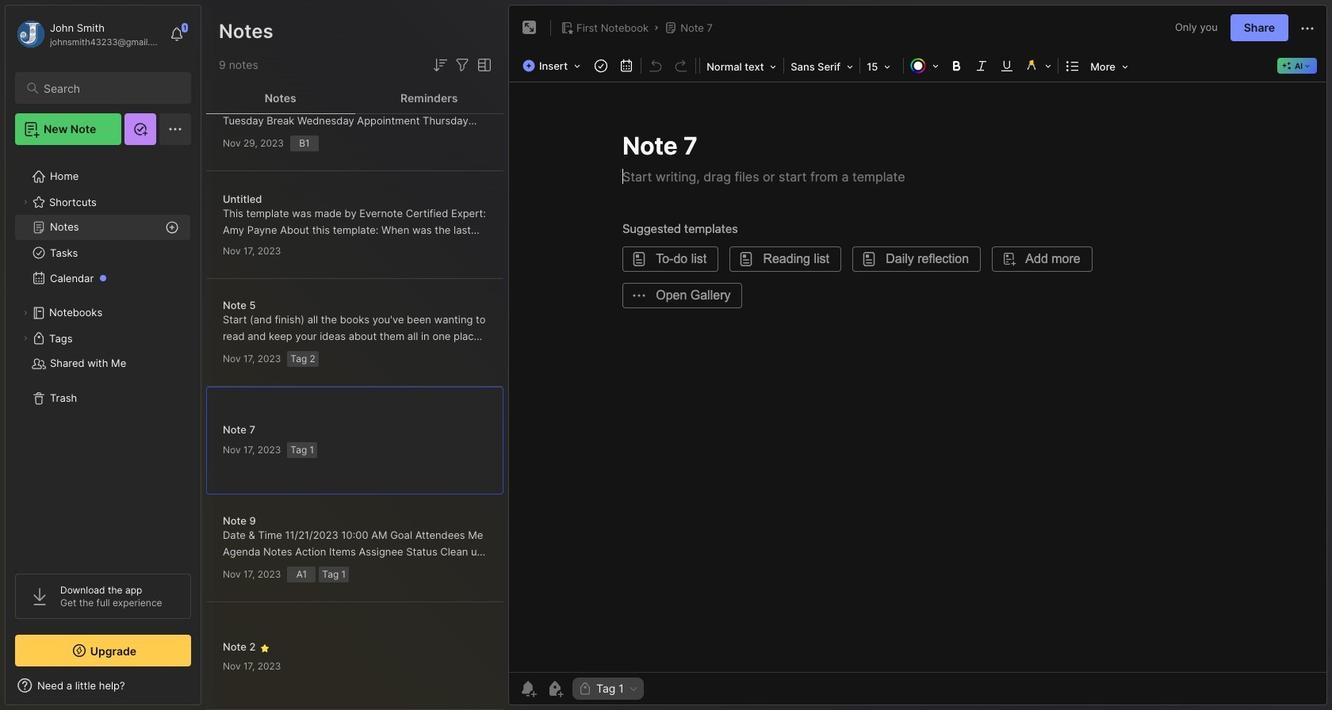 Task type: vqa. For each thing, say whether or not it's contained in the screenshot.
fourth row from the top of the page
no



Task type: describe. For each thing, give the bounding box(es) containing it.
Insert field
[[519, 55, 589, 77]]

More actions field
[[1299, 18, 1318, 38]]

add tag image
[[546, 680, 565, 699]]

Account field
[[15, 18, 162, 50]]

italic image
[[971, 55, 993, 77]]

Font size field
[[862, 56, 902, 78]]

click to collapse image
[[200, 681, 212, 700]]

expand tags image
[[21, 334, 30, 343]]

expand note image
[[520, 18, 539, 37]]

task image
[[590, 55, 612, 77]]

note window element
[[508, 5, 1328, 710]]

more actions image
[[1299, 19, 1318, 38]]

View options field
[[472, 56, 494, 75]]

Tag 1 Tag actions field
[[624, 684, 639, 695]]



Task type: locate. For each thing, give the bounding box(es) containing it.
calendar event image
[[616, 55, 638, 77]]

Heading level field
[[702, 56, 782, 78]]

Font color field
[[906, 55, 944, 77]]

Font family field
[[786, 56, 858, 78]]

More field
[[1086, 56, 1134, 78]]

none search field inside main 'element'
[[44, 79, 177, 98]]

expand notebooks image
[[21, 309, 30, 318]]

tree inside main 'element'
[[6, 155, 201, 560]]

Search text field
[[44, 81, 177, 96]]

Sort options field
[[431, 56, 450, 75]]

Add filters field
[[453, 56, 472, 75]]

underline image
[[996, 55, 1019, 77]]

add filters image
[[453, 56, 472, 75]]

None search field
[[44, 79, 177, 98]]

WHAT'S NEW field
[[6, 673, 201, 699]]

Note Editor text field
[[509, 82, 1327, 673]]

main element
[[0, 0, 206, 711]]

tab list
[[206, 82, 504, 114]]

tree
[[6, 155, 201, 560]]

bold image
[[946, 55, 968, 77]]

add a reminder image
[[519, 680, 538, 699]]

bulleted list image
[[1062, 55, 1084, 77]]

Highlight field
[[1020, 55, 1057, 77]]



